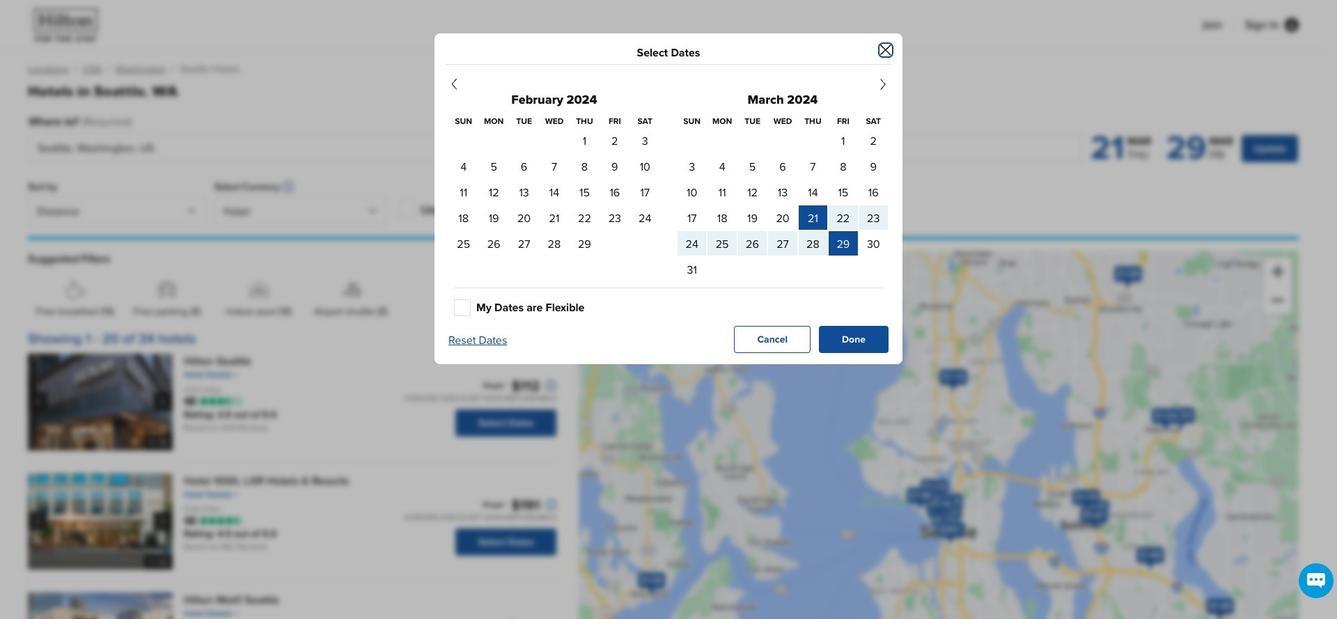 Task type: vqa. For each thing, say whether or not it's contained in the screenshot.
checkbox inside add dates dialog
no



Task type: describe. For each thing, give the bounding box(es) containing it.
1 vertical spatial $115 image
[[921, 478, 950, 503]]

outside front of hotel image
[[28, 474, 173, 570]]

$124 image
[[1152, 407, 1181, 432]]

indoor pool image
[[248, 279, 270, 301]]

$174 image
[[926, 496, 955, 520]]

trip advisor average rating of 4.5 stars image
[[180, 516, 247, 527]]

$147 image
[[1080, 507, 1110, 531]]

free breakfast image
[[64, 279, 86, 301]]

0 vertical spatial $115 image
[[939, 368, 969, 393]]

trip advisor average rating of 3.5 stars image
[[180, 396, 247, 407]]

$129 image
[[1082, 499, 1111, 524]]

$149 image
[[927, 501, 956, 526]]

$140 image
[[1137, 547, 1166, 571]]

$120 image
[[638, 572, 667, 596]]

$115 image
[[935, 493, 965, 517]]

$140 image
[[1206, 598, 1236, 619]]

select dates element
[[457, 47, 881, 59]]

hilton for the stay image
[[28, 6, 106, 45]]

$201 image
[[937, 521, 966, 545]]

airport shuttle image
[[340, 279, 362, 301]]

2 grid from the left
[[677, 115, 889, 282]]

$108 image
[[932, 503, 961, 527]]

hilton seattle entrance image
[[28, 354, 173, 451]]



Task type: locate. For each thing, give the bounding box(es) containing it.
0 horizontal spatial grid
[[449, 115, 661, 256]]

1 horizontal spatial grid
[[677, 115, 889, 282]]

$191 image
[[931, 510, 960, 534]]

$112 image
[[935, 503, 964, 528]]

$136 image
[[907, 487, 936, 511]]

$123 image
[[1167, 407, 1197, 431]]

$179 image
[[1073, 489, 1102, 513]]

free parking image
[[156, 279, 178, 301]]

$115 image
[[939, 368, 969, 393], [921, 478, 950, 503]]

select dates dialog
[[435, 33, 903, 364]]

hotel search results element
[[28, 354, 1338, 619]]

panoramic view of hotel exterior and cityscape image
[[28, 593, 173, 619]]

$128 image
[[1114, 265, 1144, 290]]

$130 image
[[1206, 598, 1236, 619]]

map region
[[403, 131, 1338, 619]]

1 grid from the left
[[449, 115, 661, 256]]

None checkbox
[[399, 201, 415, 218], [454, 300, 471, 316], [399, 201, 415, 218], [454, 300, 471, 316]]

grid
[[449, 115, 661, 256], [677, 115, 889, 282]]



